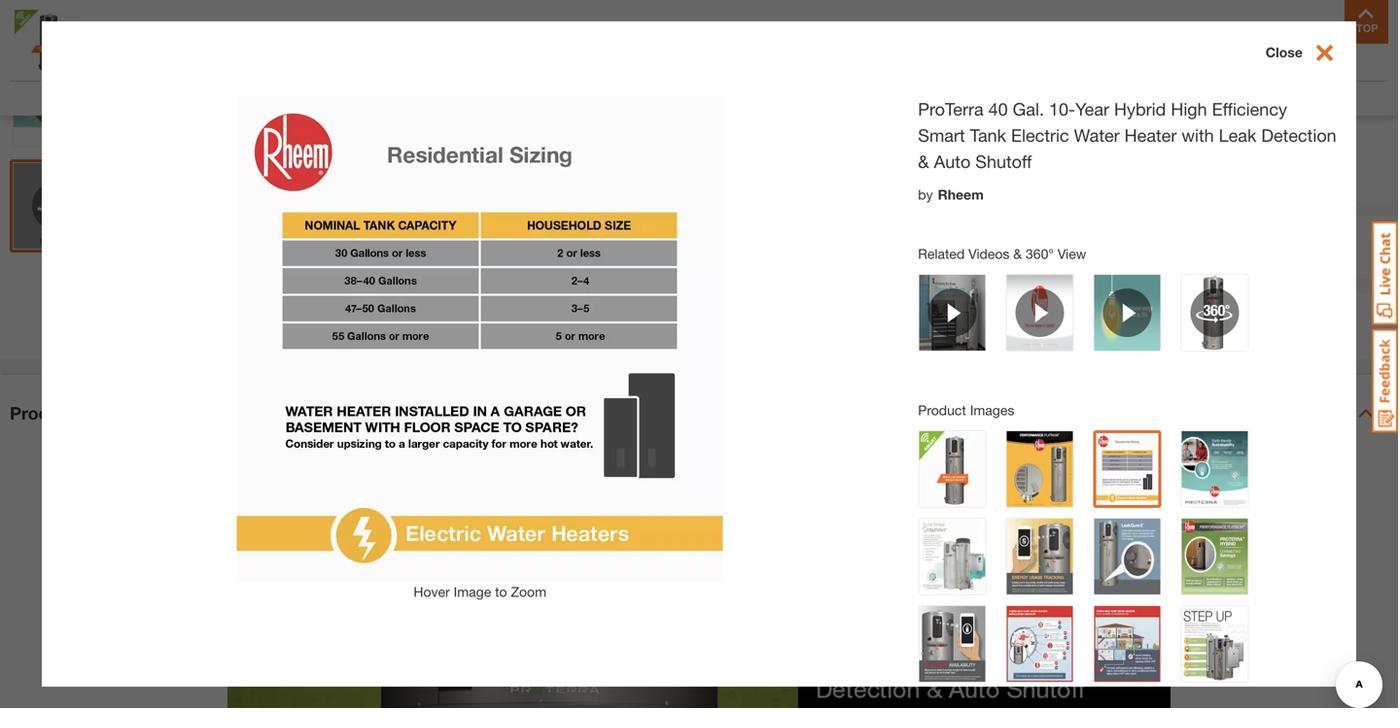 Task type: locate. For each thing, give the bounding box(es) containing it.
with
[[1182, 125, 1214, 146]]

/
[[959, 99, 964, 118]]

related
[[918, 246, 965, 262]]

312741469_s01 image
[[118, 0, 701, 228], [14, 164, 99, 249]]

0 vertical spatial to
[[924, 169, 938, 188]]

0 horizontal spatial year
[[925, 99, 955, 118]]

reviews
[[1190, 90, 1241, 106]]

product details
[[10, 403, 138, 424]]

expect
[[942, 169, 991, 188]]

2 return from the left
[[1192, 331, 1233, 347]]

2 horizontal spatial to
[[1111, 238, 1126, 257]]

to inside what to expect button
[[924, 169, 938, 188]]

$75.00
[[969, 99, 1016, 118]]

year
[[1076, 99, 1110, 119], [925, 99, 955, 118]]

proterra 40 gal. 10-year hybrid high efficiency smart tank electric water heater with leak detection & auto shutoff
[[918, 99, 1337, 172]]

shutoff
[[976, 151, 1032, 172]]

0 horizontal spatial to
[[495, 584, 507, 600]]

year up water
[[1076, 99, 1110, 119]]

5
[[912, 99, 920, 118]]

proterra 40 gal. 10-year hybrid high efficiency smart tank electric water heater with leak detection & auto shutoff main content
[[0, 0, 1399, 709]]

6320920709112 image
[[14, 60, 99, 146]]

0 horizontal spatial 312741469_s01 image
[[14, 164, 99, 249]]

store
[[1077, 306, 1122, 326]]

live chat image
[[1372, 222, 1399, 326]]

product for product images
[[918, 403, 967, 419]]

purchase.
[[1091, 331, 1151, 347]]

0 vertical spatial &
[[918, 151, 929, 172]]

0 horizontal spatial return
[[883, 331, 923, 347]]

return
[[883, 331, 923, 347], [1192, 331, 1233, 347]]

1 horizontal spatial return
[[1192, 331, 1233, 347]]

1 horizontal spatial to
[[924, 169, 938, 188]]

product
[[918, 403, 967, 419], [10, 403, 76, 424]]

customer reviews button
[[1127, 88, 1241, 108], [1127, 88, 1241, 108]]

videos
[[969, 246, 1010, 262]]

read return policy link
[[1156, 329, 1273, 350]]

& inside free & easy returns in store or online return this item within 90 days of purchase. read return policy
[[924, 306, 936, 326]]

close image
[[1303, 41, 1337, 65]]

details
[[81, 403, 138, 424]]

by rheem
[[918, 187, 984, 203]]

360°
[[1026, 246, 1054, 262]]

1 return from the left
[[883, 331, 923, 347]]

no
[[912, 134, 932, 153]]

product inside proterra 40 gal. 10-year hybrid high efficiency smart tank electric water heater with leak detection & auto shutoff main content
[[918, 403, 967, 419]]

option group
[[877, 91, 1032, 161]]

2 vertical spatial &
[[924, 306, 936, 326]]

product left images
[[918, 403, 967, 419]]

easy
[[941, 306, 981, 326]]

of
[[1076, 331, 1087, 347]]

1 horizontal spatial product
[[918, 403, 967, 419]]

year inside proterra 40 gal. 10-year hybrid high efficiency smart tank electric water heater with leak detection & auto shutoff
[[1076, 99, 1110, 119]]

electric
[[1011, 125, 1069, 146]]

10-
[[1049, 99, 1076, 119]]

online
[[1149, 306, 1203, 326]]

product images
[[918, 403, 1015, 419]]

smart
[[918, 125, 965, 146]]

return right "read"
[[1192, 331, 1233, 347]]

hover
[[414, 584, 450, 600]]

product inside 'button'
[[10, 403, 76, 424]]

return down "free"
[[883, 331, 923, 347]]

free
[[883, 306, 920, 326]]

40
[[989, 99, 1008, 119]]

add to cart button
[[975, 226, 1245, 269]]

& left '360°'
[[1014, 246, 1022, 262]]

images
[[970, 403, 1015, 419]]

None field
[[878, 226, 919, 267]]

or
[[1127, 306, 1145, 326]]

& up this
[[924, 306, 936, 326]]

product for product details
[[10, 403, 76, 424]]

thanks
[[936, 134, 983, 153]]

1 vertical spatial to
[[1111, 238, 1126, 257]]

product image image
[[15, 10, 78, 73]]

returns
[[986, 306, 1052, 326]]

0 horizontal spatial product
[[10, 403, 76, 424]]

&
[[918, 151, 929, 172], [1014, 246, 1022, 262], [924, 306, 936, 326]]

auto
[[934, 151, 971, 172]]

zoom
[[511, 584, 547, 600]]

what to expect button
[[884, 169, 1010, 192]]

& left auto
[[918, 151, 929, 172]]

year left /
[[925, 99, 955, 118]]

close button
[[1266, 41, 1357, 67]]

policy
[[1236, 331, 1273, 347]]

to for add
[[1111, 238, 1126, 257]]

hover image to zoom
[[414, 584, 547, 600]]

& inside proterra 40 gal. 10-year hybrid high efficiency smart tank electric water heater with leak detection & auto shutoff
[[918, 151, 929, 172]]

1 horizontal spatial year
[[1076, 99, 1110, 119]]

specifications button
[[456, 88, 542, 108], [456, 88, 542, 108]]

to
[[924, 169, 938, 188], [1111, 238, 1126, 257], [495, 584, 507, 600]]

by
[[918, 187, 933, 203]]

option group containing 5 year /
[[877, 91, 1032, 161]]

share
[[679, 316, 719, 334]]

90
[[1022, 331, 1037, 347]]

product left details
[[10, 403, 76, 424]]

2 vertical spatial to
[[495, 584, 507, 600]]

to inside add to cart button
[[1111, 238, 1126, 257]]

read
[[1156, 331, 1188, 347]]

specifications
[[456, 90, 542, 106]]



Task type: vqa. For each thing, say whether or not it's contained in the screenshot.
the by Gorilla Playsets
no



Task type: describe. For each thing, give the bounding box(es) containing it.
what to expect
[[884, 169, 991, 188]]

high
[[1171, 99, 1208, 119]]

proterra
[[918, 99, 984, 119]]

tank
[[970, 125, 1007, 146]]

view
[[1058, 246, 1087, 262]]

item
[[953, 331, 979, 347]]

water
[[1074, 125, 1120, 146]]

5 year / $75.00
[[912, 99, 1016, 118]]

cart
[[1131, 238, 1163, 257]]

related videos & 360° view
[[918, 246, 1087, 262]]

leak
[[1219, 125, 1257, 146]]

feedback link image
[[1372, 329, 1399, 434]]

+
[[932, 233, 946, 260]]

rheem
[[938, 187, 984, 203]]

in
[[1057, 306, 1073, 326]]

no thanks
[[912, 134, 983, 153]]

to inside proterra 40 gal. 10-year hybrid high efficiency smart tank electric water heater with leak detection & auto shutoff main content
[[495, 584, 507, 600]]

product details button
[[0, 375, 1399, 453]]

within
[[983, 331, 1019, 347]]

what
[[884, 169, 920, 188]]

gal.
[[1013, 99, 1044, 119]]

detection
[[1262, 125, 1337, 146]]

add to cart
[[1077, 238, 1163, 257]]

to for what
[[924, 169, 938, 188]]

add
[[1077, 238, 1107, 257]]

share button
[[648, 313, 719, 342]]

this
[[927, 331, 949, 347]]

customer
[[1127, 90, 1186, 106]]

free & easy returns in store or online return this item within 90 days of purchase. read return policy
[[883, 306, 1273, 347]]

customer reviews
[[1127, 90, 1241, 106]]

6249856066001 image
[[14, 0, 99, 43]]

1 horizontal spatial 312741469_s01 image
[[118, 0, 701, 228]]

efficiency
[[1212, 99, 1288, 119]]

hybrid
[[1115, 99, 1166, 119]]

days
[[1041, 331, 1072, 347]]

year inside option group
[[925, 99, 955, 118]]

1 vertical spatial &
[[1014, 246, 1022, 262]]

+ button
[[919, 226, 959, 267]]

heater
[[1125, 125, 1177, 146]]

image
[[454, 584, 491, 600]]

top button
[[1345, 0, 1389, 44]]

close
[[1266, 44, 1303, 60]]



